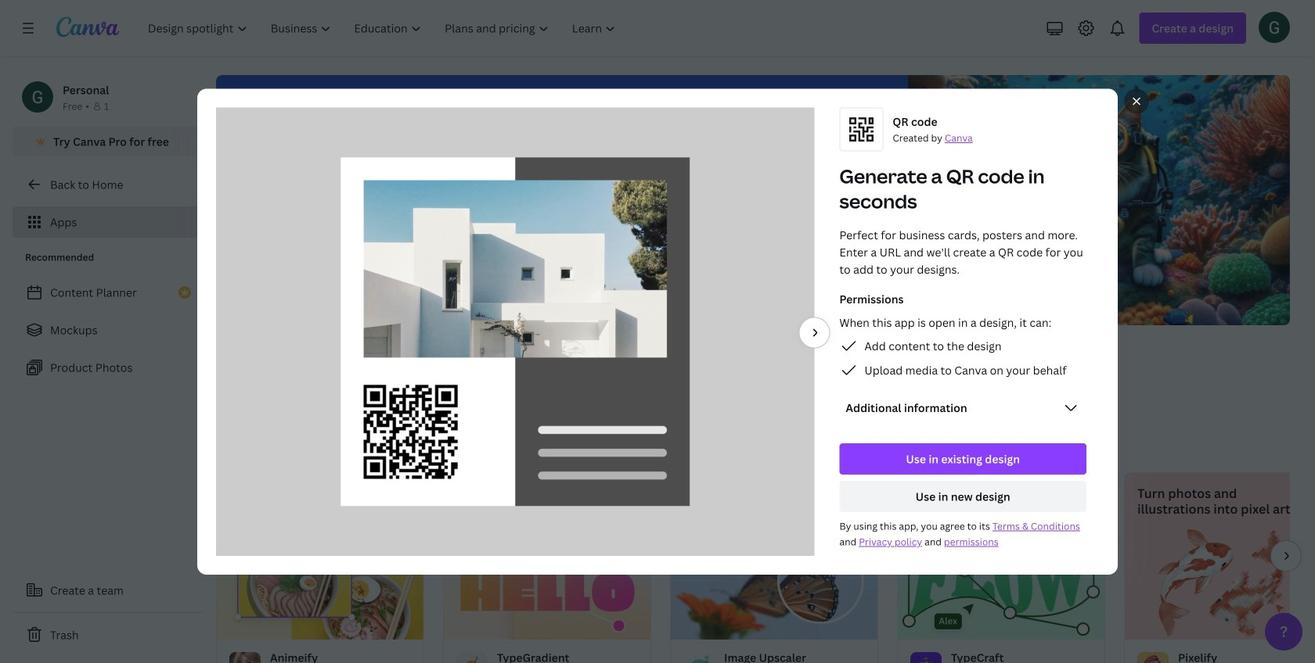 Task type: describe. For each thing, give the bounding box(es) containing it.
1 horizontal spatial list
[[840, 337, 1087, 380]]

animeify image
[[217, 530, 424, 640]]

pixelify image
[[1125, 530, 1315, 640]]

Input field to search for apps search field
[[247, 339, 488, 369]]

top level navigation element
[[138, 13, 629, 44]]

an image with a cursor next to a text box containing the prompt "a cat going scuba diving" to generate an image. the generated image of a cat doing scuba diving is behind the text box. image
[[845, 75, 1290, 326]]



Task type: vqa. For each thing, say whether or not it's contained in the screenshot.
An Image With A Cursor Next To A Text Box Containing The Prompt "A Cat Going Scuba Diving" To Generate An Image. The Generated Image Of A Cat Doing Scuba Diving Is Behind The Text Box.
yes



Task type: locate. For each thing, give the bounding box(es) containing it.
list
[[13, 277, 204, 384], [840, 337, 1087, 380]]

image upscaler image
[[671, 530, 878, 640]]

typecraft image
[[898, 530, 1105, 640]]

typegradient image
[[444, 530, 651, 640]]

0 horizontal spatial list
[[13, 277, 204, 384]]



